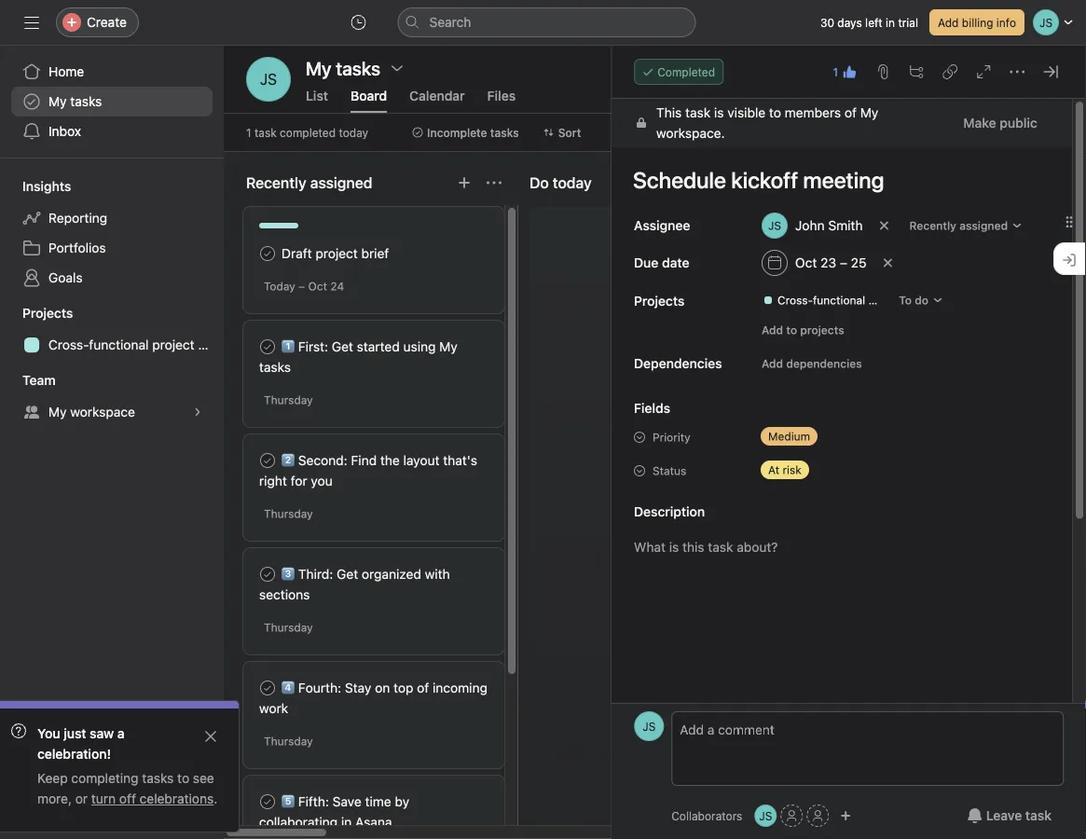 Task type: describe. For each thing, give the bounding box(es) containing it.
my inside global "element"
[[48, 94, 67, 109]]

medium
[[768, 430, 810, 443]]

incomplete
[[427, 126, 487, 139]]

thursday for 4️⃣ fourth: stay on top of incoming work
[[264, 735, 313, 748]]

task for is
[[685, 105, 711, 120]]

see
[[193, 770, 214, 786]]

projects element
[[0, 296, 224, 364]]

the
[[380, 453, 400, 468]]

add dependencies
[[762, 357, 862, 370]]

to inside the this task is visible to members of my workspace.
[[769, 105, 781, 120]]

2️⃣ second: find the layout that's right for you
[[259, 453, 477, 488]]

thursday button for 1️⃣ first: get started using my tasks
[[264, 393, 313, 406]]

celebrations
[[140, 791, 214, 806]]

close image
[[203, 729, 218, 744]]

thursday button for 4️⃣ fourth: stay on top of incoming work
[[264, 735, 313, 748]]

invite button
[[18, 798, 98, 832]]

dependencies
[[634, 356, 722, 371]]

incomplete tasks
[[427, 126, 519, 139]]

more,
[[37, 791, 72, 806]]

insights element
[[0, 170, 224, 296]]

collaborators
[[671, 809, 742, 822]]

recently
[[910, 219, 957, 232]]

add task image
[[457, 175, 472, 190]]

remove assignee image
[[879, 220, 890, 231]]

john smith button
[[753, 209, 871, 242]]

of inside 4️⃣ fourth: stay on top of incoming work
[[417, 680, 429, 695]]

1️⃣ first: get started using my tasks
[[259, 339, 458, 375]]

for
[[291, 473, 307, 488]]

Task Name text field
[[621, 158, 1050, 201]]

add or remove collaborators image
[[840, 810, 851, 821]]

0 vertical spatial in
[[886, 16, 895, 29]]

30 days left in trial
[[820, 16, 918, 29]]

my inside the this task is visible to members of my workspace.
[[860, 105, 879, 120]]

collaborating
[[259, 814, 338, 830]]

due date
[[634, 255, 690, 270]]

search list box
[[398, 7, 696, 37]]

incoming
[[433, 680, 487, 695]]

you just saw a celebration!
[[37, 726, 125, 762]]

cross-functional project plan inside schedule kickoff meeting dialog
[[778, 294, 931, 307]]

calendar
[[409, 88, 465, 103]]

sort
[[558, 126, 581, 139]]

reporting link
[[11, 203, 213, 233]]

4️⃣ fourth: stay on top of incoming work
[[259, 680, 487, 716]]

list link
[[306, 88, 328, 113]]

1 vertical spatial –
[[298, 280, 305, 293]]

do
[[915, 294, 929, 307]]

my tasks link
[[11, 87, 213, 117]]

goals link
[[11, 263, 213, 293]]

projects button
[[0, 304, 73, 323]]

visible
[[728, 105, 766, 120]]

this
[[657, 105, 682, 120]]

is
[[714, 105, 724, 120]]

to do
[[899, 294, 929, 307]]

clear due date image
[[883, 257, 894, 268]]

first:
[[298, 339, 328, 354]]

recently assigned
[[246, 174, 372, 192]]

show options image
[[390, 61, 405, 76]]

board
[[351, 88, 387, 103]]

billing
[[962, 16, 993, 29]]

teams element
[[0, 364, 224, 431]]

thursday button for 3️⃣ third: get organized with sections
[[264, 621, 313, 634]]

plan inside "projects" element
[[198, 337, 224, 352]]

info
[[996, 16, 1016, 29]]

completed checkbox for draft project brief
[[256, 242, 279, 265]]

1️⃣
[[282, 339, 295, 354]]

tasks inside global "element"
[[70, 94, 102, 109]]

portfolios link
[[11, 233, 213, 263]]

invite
[[52, 807, 86, 822]]

days
[[837, 16, 862, 29]]

copy task link image
[[942, 64, 957, 79]]

1 for 1 task completed today
[[246, 126, 251, 139]]

leave task
[[986, 808, 1052, 823]]

close details image
[[1043, 64, 1058, 79]]

on
[[375, 680, 390, 695]]

js for 1 task completed today
[[260, 70, 277, 88]]

full screen image
[[976, 64, 991, 79]]

functional inside "projects" element
[[89, 337, 149, 352]]

that's
[[443, 453, 477, 468]]

1 horizontal spatial project
[[315, 246, 358, 261]]

right
[[259, 473, 287, 488]]

to inside keep completing tasks to see more, or
[[177, 770, 189, 786]]

– inside 'main content'
[[840, 255, 848, 270]]

3️⃣
[[282, 566, 295, 582]]

smith
[[828, 218, 863, 233]]

incomplete tasks button
[[404, 119, 527, 145]]

make
[[963, 115, 996, 131]]

my inside "link"
[[48, 404, 67, 420]]

add billing info
[[938, 16, 1016, 29]]

1 vertical spatial oct
[[308, 280, 327, 293]]

recently assigned button
[[901, 213, 1031, 239]]

2 vertical spatial project
[[152, 337, 195, 352]]

dependencies
[[786, 357, 862, 370]]

2 horizontal spatial js
[[759, 809, 772, 822]]

saw
[[90, 726, 114, 741]]

add to projects button
[[753, 317, 853, 343]]

to inside button
[[786, 323, 797, 337]]

1 button
[[827, 59, 862, 85]]

more actions for this task image
[[1010, 64, 1025, 79]]

john
[[795, 218, 825, 233]]

create button
[[56, 7, 139, 37]]

schedule kickoff meeting dialog
[[612, 46, 1086, 839]]

23
[[821, 255, 837, 270]]

completed image for draft project brief
[[256, 242, 279, 265]]

plan inside schedule kickoff meeting dialog
[[909, 294, 931, 307]]

leave
[[986, 808, 1022, 823]]

to do button
[[891, 287, 952, 313]]

4️⃣
[[282, 680, 295, 695]]

do today
[[530, 174, 592, 192]]

functional inside schedule kickoff meeting dialog
[[813, 294, 866, 307]]

public
[[1000, 115, 1038, 131]]

medium button
[[753, 423, 865, 449]]

my tasks
[[48, 94, 102, 109]]

using
[[403, 339, 436, 354]]

inbox
[[48, 124, 81, 139]]

completed checkbox for 4️⃣ fourth: stay on top of incoming work
[[256, 677, 279, 699]]

my tasks
[[306, 57, 380, 79]]

files
[[487, 88, 516, 103]]

more section actions image
[[487, 175, 502, 190]]

turn off celebrations .
[[91, 791, 217, 806]]

add to projects
[[762, 323, 845, 337]]

second:
[[298, 453, 347, 468]]

fifth:
[[298, 794, 329, 809]]

risk
[[783, 463, 802, 476]]

completed image for 1️⃣ first: get started using my tasks
[[256, 336, 279, 358]]

goals
[[48, 270, 83, 285]]

today
[[339, 126, 368, 139]]



Task type: locate. For each thing, give the bounding box(es) containing it.
to
[[769, 105, 781, 120], [786, 323, 797, 337], [177, 770, 189, 786]]

reporting
[[48, 210, 107, 226]]

add left projects
[[762, 323, 783, 337]]

task inside button
[[1025, 808, 1052, 823]]

3 completed checkbox from the top
[[256, 563, 279, 585]]

2 vertical spatial completed checkbox
[[256, 791, 279, 813]]

2 thursday button from the top
[[264, 507, 313, 520]]

completed checkbox for 1️⃣ first: get started using my tasks
[[256, 336, 279, 358]]

0 vertical spatial completed checkbox
[[256, 336, 279, 358]]

1 task completed today
[[246, 126, 368, 139]]

add down add to projects button
[[762, 357, 783, 370]]

cross-functional project plan link inside schedule kickoff meeting dialog
[[755, 291, 931, 309]]

0 horizontal spatial task
[[254, 126, 277, 139]]

1 thursday button from the top
[[264, 393, 313, 406]]

3 completed checkbox from the top
[[256, 791, 279, 813]]

team button
[[0, 371, 56, 390]]

get right third:
[[337, 566, 358, 582]]

by
[[395, 794, 409, 809]]

to left see
[[177, 770, 189, 786]]

thursday
[[264, 393, 313, 406], [264, 507, 313, 520], [264, 621, 313, 634], [264, 735, 313, 748]]

thursday for 3️⃣ third: get organized with sections
[[264, 621, 313, 634]]

0 vertical spatial cross-functional project plan
[[778, 294, 931, 307]]

recently assigned
[[910, 219, 1008, 232]]

completed image left the "5️⃣"
[[256, 791, 279, 813]]

2 horizontal spatial js button
[[755, 805, 777, 827]]

0 vertical spatial add
[[938, 16, 959, 29]]

in right left
[[886, 16, 895, 29]]

completed checkbox for 2️⃣ second: find the layout that's right for you
[[256, 449, 279, 472]]

completed image for 4️⃣ fourth: stay on top of incoming work
[[256, 677, 279, 699]]

2 vertical spatial js button
[[755, 805, 777, 827]]

1
[[833, 65, 838, 78], [246, 126, 251, 139]]

0 horizontal spatial js
[[260, 70, 277, 88]]

Completed checkbox
[[256, 336, 279, 358], [256, 449, 279, 472], [256, 563, 279, 585]]

my down attachments: add a file to this task, schedule kickoff meeting image on the right top of page
[[860, 105, 879, 120]]

2️⃣
[[282, 453, 295, 468]]

thursday button down 1️⃣
[[264, 393, 313, 406]]

at
[[768, 463, 780, 476]]

inbox link
[[11, 117, 213, 146]]

attachments: add a file to this task, schedule kickoff meeting image
[[875, 64, 890, 79]]

0 horizontal spatial project
[[152, 337, 195, 352]]

1 horizontal spatial functional
[[813, 294, 866, 307]]

1 vertical spatial add
[[762, 323, 783, 337]]

tasks
[[70, 94, 102, 109], [490, 126, 519, 139], [259, 359, 291, 375], [142, 770, 174, 786]]

this task is visible to members of my workspace.
[[657, 105, 879, 141]]

0 horizontal spatial cross-
[[48, 337, 89, 352]]

fourth:
[[298, 680, 341, 695]]

2 completed image from the top
[[256, 677, 279, 699]]

tasks down the "home"
[[70, 94, 102, 109]]

completed image
[[256, 242, 279, 265], [256, 336, 279, 358], [256, 449, 279, 472], [256, 791, 279, 813]]

tasks inside dropdown button
[[490, 126, 519, 139]]

cross- inside schedule kickoff meeting dialog
[[778, 294, 813, 307]]

0 vertical spatial cross-functional project plan link
[[755, 291, 931, 309]]

project up see details, my workspace icon
[[152, 337, 195, 352]]

main content containing this task is visible to members of my workspace.
[[612, 99, 1072, 839]]

3️⃣ third: get organized with sections
[[259, 566, 450, 602]]

1 vertical spatial completed image
[[256, 677, 279, 699]]

in inside '5️⃣ fifth: save time by collaborating in asana'
[[341, 814, 352, 830]]

0 vertical spatial oct
[[795, 255, 817, 270]]

4 thursday from the top
[[264, 735, 313, 748]]

1 horizontal spatial cross-functional project plan link
[[755, 291, 931, 309]]

3 thursday from the top
[[264, 621, 313, 634]]

in down save
[[341, 814, 352, 830]]

completed image left draft
[[256, 242, 279, 265]]

thursday down the for
[[264, 507, 313, 520]]

cross-
[[778, 294, 813, 307], [48, 337, 89, 352]]

a
[[117, 726, 125, 741]]

1 vertical spatial cross-functional project plan link
[[11, 330, 224, 360]]

1 vertical spatial cross-functional project plan
[[48, 337, 224, 352]]

completed image left the 3️⃣
[[256, 563, 279, 585]]

completed
[[657, 65, 715, 78]]

tasks up turn off celebrations .
[[142, 770, 174, 786]]

task for completed
[[254, 126, 277, 139]]

5️⃣ fifth: save time by collaborating in asana
[[259, 794, 409, 830]]

2 completed image from the top
[[256, 336, 279, 358]]

cross- down 'projects' dropdown button
[[48, 337, 89, 352]]

1 horizontal spatial to
[[769, 105, 781, 120]]

1 horizontal spatial cross-functional project plan
[[778, 294, 931, 307]]

create
[[87, 14, 127, 30]]

0 horizontal spatial of
[[417, 680, 429, 695]]

to
[[899, 294, 912, 307]]

js button for collaborators
[[634, 711, 664, 741]]

john smith
[[795, 218, 863, 233]]

completed checkbox left 4️⃣ at the left
[[256, 677, 279, 699]]

1 vertical spatial 1
[[246, 126, 251, 139]]

add for 30 days left in trial
[[938, 16, 959, 29]]

my down team
[[48, 404, 67, 420]]

thursday for 1️⃣ first: get started using my tasks
[[264, 393, 313, 406]]

24
[[330, 280, 344, 293]]

projects
[[634, 293, 685, 309], [22, 305, 73, 321]]

find
[[351, 453, 377, 468]]

1 vertical spatial of
[[417, 680, 429, 695]]

brief
[[361, 246, 389, 261]]

0 horizontal spatial –
[[298, 280, 305, 293]]

– right today
[[298, 280, 305, 293]]

0 horizontal spatial to
[[177, 770, 189, 786]]

thursday down sections on the bottom of the page
[[264, 621, 313, 634]]

get inside 1️⃣ first: get started using my tasks
[[332, 339, 353, 354]]

sort button
[[535, 119, 589, 145]]

project up 24
[[315, 246, 358, 261]]

2 vertical spatial add
[[762, 357, 783, 370]]

add subtask image
[[909, 64, 924, 79]]

project left do
[[869, 294, 906, 307]]

projects inside schedule kickoff meeting dialog
[[634, 293, 685, 309]]

1 horizontal spatial 1
[[833, 65, 838, 78]]

1 horizontal spatial of
[[845, 105, 857, 120]]

completed checkbox left the 3️⃣
[[256, 563, 279, 585]]

project inside schedule kickoff meeting dialog
[[869, 294, 906, 307]]

add
[[938, 16, 959, 29], [762, 323, 783, 337], [762, 357, 783, 370]]

time
[[365, 794, 391, 809]]

get
[[332, 339, 353, 354], [337, 566, 358, 582]]

1 vertical spatial in
[[341, 814, 352, 830]]

projects down the due date
[[634, 293, 685, 309]]

completed checkbox left the "5️⃣"
[[256, 791, 279, 813]]

4 thursday button from the top
[[264, 735, 313, 748]]

thursday down 1️⃣
[[264, 393, 313, 406]]

1 horizontal spatial cross-
[[778, 294, 813, 307]]

thursday button down work
[[264, 735, 313, 748]]

keep completing tasks to see more, or
[[37, 770, 214, 806]]

1 horizontal spatial js
[[642, 720, 656, 733]]

0 vertical spatial cross-
[[778, 294, 813, 307]]

cross- inside "projects" element
[[48, 337, 89, 352]]

of right top
[[417, 680, 429, 695]]

portfolios
[[48, 240, 106, 255]]

files link
[[487, 88, 516, 113]]

1 up members
[[833, 65, 838, 78]]

1 thursday from the top
[[264, 393, 313, 406]]

0 horizontal spatial cross-functional project plan
[[48, 337, 224, 352]]

tasks down 1️⃣
[[259, 359, 291, 375]]

completed checkbox left 2️⃣
[[256, 449, 279, 472]]

4 completed image from the top
[[256, 791, 279, 813]]

hide sidebar image
[[24, 15, 39, 30]]

add billing info button
[[929, 9, 1025, 35]]

1 horizontal spatial task
[[685, 105, 711, 120]]

main content inside schedule kickoff meeting dialog
[[612, 99, 1072, 839]]

js button for 1 task completed today
[[246, 57, 291, 102]]

team
[[22, 372, 56, 388]]

organized
[[362, 566, 421, 582]]

functional up teams element
[[89, 337, 149, 352]]

just
[[64, 726, 86, 741]]

0 horizontal spatial functional
[[89, 337, 149, 352]]

1 for 1
[[833, 65, 838, 78]]

stay
[[345, 680, 371, 695]]

thursday button down the for
[[264, 507, 313, 520]]

history image
[[351, 15, 366, 30]]

main content
[[612, 99, 1072, 839]]

2 horizontal spatial project
[[869, 294, 906, 307]]

cross-functional project plan link up projects
[[755, 291, 931, 309]]

project
[[315, 246, 358, 261], [869, 294, 906, 307], [152, 337, 195, 352]]

1 vertical spatial functional
[[89, 337, 149, 352]]

add for dependencies
[[762, 357, 783, 370]]

completed checkbox for 3️⃣ third: get organized with sections
[[256, 563, 279, 585]]

0 vertical spatial of
[[845, 105, 857, 120]]

add left 'billing'
[[938, 16, 959, 29]]

off
[[119, 791, 136, 806]]

5️⃣
[[282, 794, 295, 809]]

cross-functional project plan link inside "projects" element
[[11, 330, 224, 360]]

completed image left 1️⃣
[[256, 336, 279, 358]]

top
[[393, 680, 413, 695]]

0 vertical spatial js
[[260, 70, 277, 88]]

turn off celebrations button
[[91, 791, 214, 806]]

0 horizontal spatial js button
[[246, 57, 291, 102]]

assignee
[[634, 218, 690, 233]]

task left completed
[[254, 126, 277, 139]]

save
[[333, 794, 361, 809]]

task right leave
[[1025, 808, 1052, 823]]

insights button
[[0, 177, 71, 196]]

0 horizontal spatial cross-functional project plan link
[[11, 330, 224, 360]]

0 vertical spatial –
[[840, 255, 848, 270]]

1 horizontal spatial oct
[[795, 255, 817, 270]]

my right using
[[439, 339, 458, 354]]

make public
[[963, 115, 1038, 131]]

cross-functional project plan link up teams element
[[11, 330, 224, 360]]

oct 23 – 25
[[795, 255, 867, 270]]

1 completed image from the top
[[256, 242, 279, 265]]

task inside the this task is visible to members of my workspace.
[[685, 105, 711, 120]]

1 vertical spatial get
[[337, 566, 358, 582]]

– left 25
[[840, 255, 848, 270]]

0 vertical spatial completed checkbox
[[256, 242, 279, 265]]

to right visible
[[769, 105, 781, 120]]

completed image
[[256, 563, 279, 585], [256, 677, 279, 699]]

of inside the this task is visible to members of my workspace.
[[845, 105, 857, 120]]

trial
[[898, 16, 918, 29]]

board link
[[351, 88, 387, 113]]

js for collaborators
[[642, 720, 656, 733]]

1 completed checkbox from the top
[[256, 242, 279, 265]]

completed checkbox left draft
[[256, 242, 279, 265]]

2 completed checkbox from the top
[[256, 449, 279, 472]]

completed checkbox left 1️⃣
[[256, 336, 279, 358]]

2 vertical spatial to
[[177, 770, 189, 786]]

task left is
[[685, 105, 711, 120]]

1 vertical spatial to
[[786, 323, 797, 337]]

1 left completed
[[246, 126, 251, 139]]

cross-functional project plan inside "projects" element
[[48, 337, 224, 352]]

or
[[75, 791, 88, 806]]

get inside 3️⃣ third: get organized with sections
[[337, 566, 358, 582]]

2 vertical spatial task
[[1025, 808, 1052, 823]]

1 vertical spatial task
[[254, 126, 277, 139]]

0 horizontal spatial oct
[[308, 280, 327, 293]]

2 vertical spatial completed checkbox
[[256, 563, 279, 585]]

0 horizontal spatial plan
[[198, 337, 224, 352]]

1 horizontal spatial plan
[[909, 294, 931, 307]]

1 vertical spatial project
[[869, 294, 906, 307]]

get for first:
[[332, 339, 353, 354]]

0 vertical spatial functional
[[813, 294, 866, 307]]

3 completed image from the top
[[256, 449, 279, 472]]

1 vertical spatial cross-
[[48, 337, 89, 352]]

completed checkbox for 5️⃣ fifth: save time by collaborating in asana
[[256, 791, 279, 813]]

thursday button for 2️⃣ second: find the layout that's right for you
[[264, 507, 313, 520]]

1 completed checkbox from the top
[[256, 336, 279, 358]]

completed
[[280, 126, 336, 139]]

functional up projects
[[813, 294, 866, 307]]

insights
[[22, 179, 71, 194]]

0 vertical spatial js button
[[246, 57, 291, 102]]

completed button
[[634, 59, 723, 85]]

completed image for 2️⃣ second: find the layout that's right for you
[[256, 449, 279, 472]]

Completed checkbox
[[256, 242, 279, 265], [256, 677, 279, 699], [256, 791, 279, 813]]

1 vertical spatial completed checkbox
[[256, 677, 279, 699]]

1 vertical spatial plan
[[198, 337, 224, 352]]

completing
[[71, 770, 138, 786]]

0 horizontal spatial in
[[341, 814, 352, 830]]

work
[[259, 701, 288, 716]]

2 horizontal spatial task
[[1025, 808, 1052, 823]]

workspace.
[[657, 125, 725, 141]]

0 vertical spatial get
[[332, 339, 353, 354]]

projects down goals
[[22, 305, 73, 321]]

cross-functional project plan down 25
[[778, 294, 931, 307]]

celebration!
[[37, 746, 111, 762]]

description
[[634, 504, 705, 519]]

1 horizontal spatial js button
[[634, 711, 664, 741]]

1 completed image from the top
[[256, 563, 279, 585]]

list
[[306, 88, 328, 103]]

tasks inside 1️⃣ first: get started using my tasks
[[259, 359, 291, 375]]

thursday button down sections on the bottom of the page
[[264, 621, 313, 634]]

1 horizontal spatial in
[[886, 16, 895, 29]]

completed image left 4️⃣ at the left
[[256, 677, 279, 699]]

cross-functional project plan up teams element
[[48, 337, 224, 352]]

2 completed checkbox from the top
[[256, 677, 279, 699]]

js
[[260, 70, 277, 88], [642, 720, 656, 733], [759, 809, 772, 822]]

1 horizontal spatial projects
[[634, 293, 685, 309]]

oct left 24
[[308, 280, 327, 293]]

get right first:
[[332, 339, 353, 354]]

0 vertical spatial project
[[315, 246, 358, 261]]

projects inside dropdown button
[[22, 305, 73, 321]]

0 vertical spatial plan
[[909, 294, 931, 307]]

0 horizontal spatial projects
[[22, 305, 73, 321]]

tasks inside keep completing tasks to see more, or
[[142, 770, 174, 786]]

to left projects
[[786, 323, 797, 337]]

keep
[[37, 770, 68, 786]]

completed image for 5️⃣ fifth: save time by collaborating in asana
[[256, 791, 279, 813]]

2 thursday from the top
[[264, 507, 313, 520]]

global element
[[0, 46, 224, 158]]

get for third:
[[337, 566, 358, 582]]

today – oct 24
[[264, 280, 344, 293]]

cross- up add to projects button
[[778, 294, 813, 307]]

oct inside schedule kickoff meeting dialog
[[795, 255, 817, 270]]

fields
[[634, 400, 671, 416]]

completed image for 3️⃣ third: get organized with sections
[[256, 563, 279, 585]]

3 thursday button from the top
[[264, 621, 313, 634]]

thursday for 2️⃣ second: find the layout that's right for you
[[264, 507, 313, 520]]

in
[[886, 16, 895, 29], [341, 814, 352, 830]]

at risk
[[768, 463, 802, 476]]

0 vertical spatial to
[[769, 105, 781, 120]]

2 horizontal spatial to
[[786, 323, 797, 337]]

my up inbox
[[48, 94, 67, 109]]

with
[[425, 566, 450, 582]]

of right members
[[845, 105, 857, 120]]

0 vertical spatial 1
[[833, 65, 838, 78]]

2 vertical spatial js
[[759, 809, 772, 822]]

0 horizontal spatial 1
[[246, 126, 251, 139]]

1 inside button
[[833, 65, 838, 78]]

0 vertical spatial completed image
[[256, 563, 279, 585]]

turn
[[91, 791, 116, 806]]

oct
[[795, 255, 817, 270], [308, 280, 327, 293]]

my inside 1️⃣ first: get started using my tasks
[[439, 339, 458, 354]]

see details, my workspace image
[[192, 406, 203, 418]]

thursday down work
[[264, 735, 313, 748]]

completed image left 2️⃣
[[256, 449, 279, 472]]

0 vertical spatial task
[[685, 105, 711, 120]]

home link
[[11, 57, 213, 87]]

1 horizontal spatial –
[[840, 255, 848, 270]]

1 vertical spatial completed checkbox
[[256, 449, 279, 472]]

tasks down files link
[[490, 126, 519, 139]]

1 vertical spatial js
[[642, 720, 656, 733]]

1 vertical spatial js button
[[634, 711, 664, 741]]

oct left 23
[[795, 255, 817, 270]]



Task type: vqa. For each thing, say whether or not it's contained in the screenshot.
second Thursday
yes



